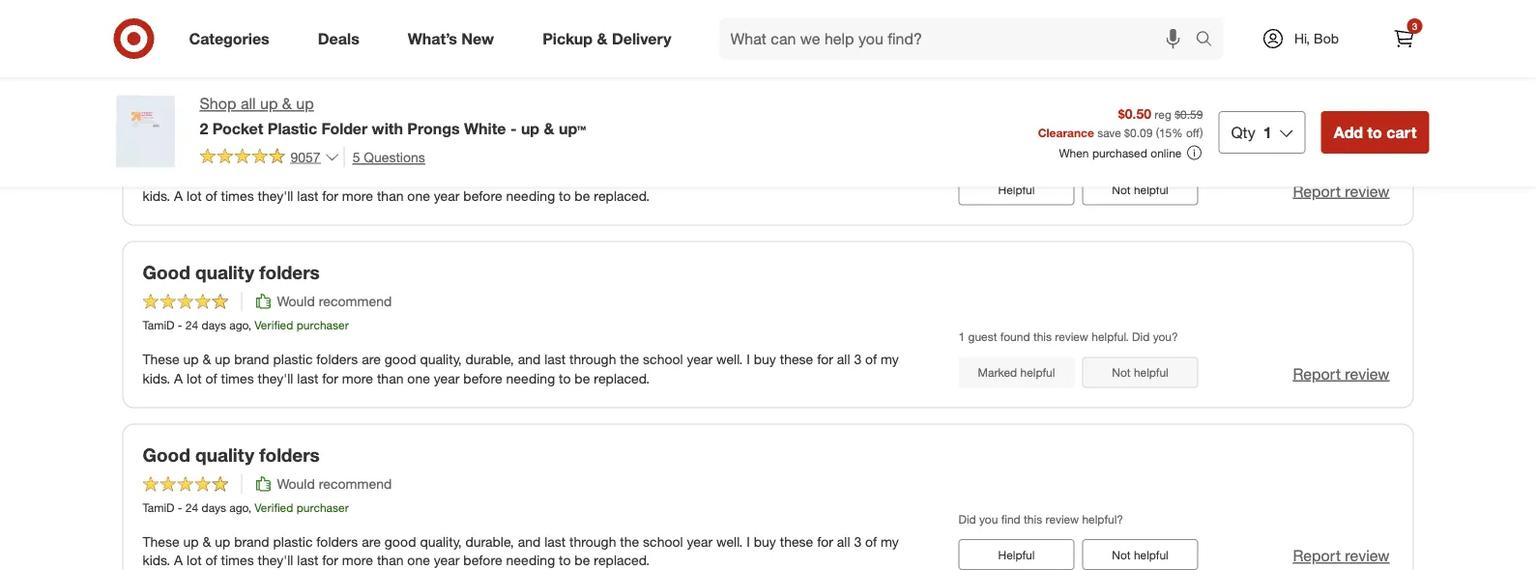 Task type: locate. For each thing, give the bounding box(es) containing it.
0 vertical spatial these
[[143, 168, 180, 185]]

good quality folders for 1
[[143, 262, 320, 284]]

you for 2nd helpful button from the top of the page
[[980, 513, 999, 527]]

ago for 1 guest found this review helpful. did you?
[[229, 318, 248, 333]]

1 helpful? from the top
[[1083, 147, 1124, 162]]

you for second helpful button from the bottom
[[980, 147, 999, 162]]

1 vertical spatial plastic
[[273, 350, 313, 367]]

1 not helpful button from the top
[[1083, 175, 1199, 206]]

are
[[362, 168, 381, 185], [362, 350, 381, 367], [362, 533, 381, 550]]

1 vertical spatial school
[[643, 350, 684, 367]]

2 vertical spatial report
[[1294, 547, 1341, 566]]

1 times from the top
[[221, 187, 254, 204]]

1 you from the top
[[980, 147, 999, 162]]

verified for 1 guest found this review helpful. did you?
[[255, 318, 293, 333]]

0 vertical spatial replaced.
[[594, 187, 650, 204]]

2 be from the top
[[575, 370, 590, 387]]

these for did you find this review helpful?
[[780, 533, 814, 550]]

helpful
[[999, 183, 1035, 197], [999, 548, 1035, 563]]

0 vertical spatial these
[[780, 168, 814, 185]]

replaced. for did you find this review helpful?
[[594, 552, 650, 569]]

marked helpful button
[[959, 357, 1075, 388]]

to
[[1368, 123, 1383, 142], [559, 187, 571, 204], [559, 370, 571, 387], [559, 552, 571, 569]]

2 these up & up brand plastic folders are good quality, durable, and last through the school year well. i buy these for all 3 of my kids. a lot of times they'll last for more than one year before needing to be replaced. from the top
[[143, 350, 899, 387]]

0 vertical spatial times
[[221, 187, 254, 204]]

my
[[881, 168, 899, 185], [881, 350, 899, 367], [881, 533, 899, 550]]

2 vertical spatial tamid
[[143, 501, 175, 516]]

2 ago from the top
[[229, 318, 248, 333]]

off
[[1187, 125, 1200, 140]]

2 vertical spatial brand
[[234, 533, 269, 550]]

these up & up brand plastic folders are good quality, durable, and last through the school year well. i buy these for all 3 of my kids. a lot of times they'll last for more than one year before needing to be replaced. for 1 guest found this review helpful. did you?
[[143, 350, 899, 387]]

2 vertical spatial replaced.
[[594, 552, 650, 569]]

3 recommend from the top
[[319, 476, 392, 493]]

2 vertical spatial not
[[1113, 548, 1131, 563]]

these up & up brand plastic folders are good quality, durable, and last through the school year well. i buy these for all 3 of my kids. a lot of times they'll last for more than one year before needing to be replaced.
[[143, 168, 899, 204], [143, 350, 899, 387], [143, 533, 899, 569]]

1 kids. from the top
[[143, 187, 170, 204]]

durable,
[[466, 168, 514, 185], [466, 350, 514, 367], [466, 533, 514, 550]]

i for 1
[[747, 350, 750, 367]]

1 vertical spatial not
[[1113, 365, 1131, 380]]

2 vertical spatial would recommend
[[277, 476, 392, 493]]

lot for 1 guest found this review helpful. did you?
[[187, 370, 202, 387]]

quality, for did
[[420, 533, 462, 550]]

2 report review button from the top
[[1294, 363, 1390, 385]]

quality for did you find this review helpful?
[[195, 444, 254, 467]]

1 vertical spatial good
[[385, 350, 416, 367]]

not helpful button for 2nd helpful button from the top of the page
[[1083, 540, 1199, 571]]

did for 2nd helpful button from the top of the page
[[959, 513, 977, 527]]

report review for second helpful button from the bottom not helpful button
[[1294, 182, 1390, 201]]

tamid
[[143, 136, 175, 150], [143, 318, 175, 333], [143, 501, 175, 516]]

3 would from the top
[[277, 476, 315, 493]]

1 quality from the top
[[195, 79, 254, 101]]

more for 1 guest found this review helpful. did you?
[[342, 370, 373, 387]]

my for 1 guest found this review helpful. did you?
[[881, 350, 899, 367]]

not helpful button for second helpful button from the bottom
[[1083, 175, 1199, 206]]

0 vertical spatial kids.
[[143, 187, 170, 204]]

1 vertical spatial report
[[1294, 364, 1341, 383]]

3 than from the top
[[377, 552, 404, 569]]

&
[[597, 29, 608, 48], [282, 94, 292, 113], [544, 119, 555, 138], [203, 168, 211, 185], [203, 350, 211, 367], [203, 533, 211, 550]]

0 vertical spatial quality,
[[420, 168, 462, 185]]

2 vertical spatial lot
[[187, 552, 202, 569]]

1 vertical spatial through
[[570, 350, 617, 367]]

1 24 from the top
[[186, 136, 198, 150]]

helpful? for second helpful button from the bottom not helpful button
[[1083, 147, 1124, 162]]

1 left guest
[[959, 330, 965, 345]]

0 vertical spatial a
[[174, 187, 183, 204]]

be for 1 guest found this review helpful. did you?
[[575, 370, 590, 387]]

0 vertical spatial not helpful
[[1113, 183, 1169, 197]]

1 vertical spatial report review
[[1294, 364, 1390, 383]]

report review
[[1294, 182, 1390, 201], [1294, 364, 1390, 383], [1294, 547, 1390, 566]]

1 vertical spatial did you find this review helpful?
[[959, 513, 1124, 527]]

3 buy from the top
[[754, 533, 776, 550]]

2 days from the top
[[202, 318, 226, 333]]

all inside "shop all up & up 2 pocket plastic folder with prongs white - up & up™"
[[241, 94, 256, 113]]

1 horizontal spatial 1
[[1264, 123, 1273, 142]]

the
[[620, 168, 640, 185], [620, 350, 640, 367], [620, 533, 640, 550]]

2 verified from the top
[[255, 318, 293, 333]]

1 vertical spatial ago
[[229, 318, 248, 333]]

3
[[1413, 20, 1418, 32], [854, 168, 862, 185], [854, 350, 862, 367], [854, 533, 862, 550]]

qty
[[1232, 123, 1256, 142]]

these for did you find this review helpful?
[[143, 533, 180, 550]]

3 needing from the top
[[506, 552, 555, 569]]

0 vertical spatial than
[[377, 187, 404, 204]]

pickup
[[543, 29, 593, 48]]

prongs
[[408, 119, 460, 138]]

3 the from the top
[[620, 533, 640, 550]]

tamid - 24 days ago , verified purchaser for 1 guest found this review helpful. did you?
[[143, 318, 349, 333]]

1 report review button from the top
[[1294, 180, 1390, 202]]

plastic
[[273, 168, 313, 185], [273, 350, 313, 367], [273, 533, 313, 550]]

3 one from the top
[[408, 552, 430, 569]]

helpful for second helpful button from the bottom
[[999, 183, 1035, 197]]

1 purchaser from the top
[[297, 136, 349, 150]]

2 report review from the top
[[1294, 364, 1390, 383]]

0 vertical spatial helpful?
[[1083, 147, 1124, 162]]

good
[[385, 168, 416, 185], [385, 350, 416, 367], [385, 533, 416, 550]]

24 for did you find this review helpful?
[[186, 501, 198, 516]]

0 vertical spatial tamid
[[143, 136, 175, 150]]

1 helpful from the top
[[999, 183, 1035, 197]]

2 vertical spatial 24
[[186, 501, 198, 516]]

0 vertical spatial plastic
[[273, 168, 313, 185]]

2 vertical spatial would
[[277, 476, 315, 493]]

3 verified from the top
[[255, 501, 293, 516]]

3 report review button from the top
[[1294, 546, 1390, 568]]

what's new
[[408, 29, 494, 48]]

0 vertical spatial would
[[277, 111, 315, 128]]

1 vertical spatial before
[[463, 370, 503, 387]]

school for 1 guest found this review helpful. did you?
[[643, 350, 684, 367]]

2 find from the top
[[1002, 513, 1021, 527]]

needing
[[506, 187, 555, 204], [506, 370, 555, 387], [506, 552, 555, 569]]

good for did you find this review helpful?
[[385, 533, 416, 550]]

1 guest found this review helpful. did you?
[[959, 330, 1179, 345]]

24
[[186, 136, 198, 150], [186, 318, 198, 333], [186, 501, 198, 516]]

image of 2 pocket plastic folder with prongs white - up & up™ image
[[107, 93, 184, 170]]

1 vertical spatial report review button
[[1294, 363, 1390, 385]]

through
[[570, 168, 617, 185], [570, 350, 617, 367], [570, 533, 617, 550]]

0 vertical spatial through
[[570, 168, 617, 185]]

did you find this review helpful?
[[959, 147, 1124, 162], [959, 513, 1124, 527]]

0 vertical spatial good
[[143, 79, 190, 101]]

helpful
[[1134, 183, 1169, 197], [1021, 365, 1056, 380], [1134, 365, 1169, 380], [1134, 548, 1169, 563]]

3 would recommend from the top
[[277, 476, 392, 493]]

the for did
[[620, 533, 640, 550]]

plastic for did you find this review helpful?
[[273, 533, 313, 550]]

would recommend
[[277, 111, 392, 128], [277, 293, 392, 310], [277, 476, 392, 493]]

days for did you find this review helpful?
[[202, 501, 226, 516]]

3 i from the top
[[747, 533, 750, 550]]

lot
[[187, 187, 202, 204], [187, 370, 202, 387], [187, 552, 202, 569]]

2 vertical spatial not helpful
[[1113, 548, 1169, 563]]

2 these from the top
[[780, 350, 814, 367]]

0 vertical spatial one
[[408, 187, 430, 204]]

1 vertical spatial helpful button
[[959, 540, 1075, 571]]

and for 1
[[518, 350, 541, 367]]

0 vertical spatial these up & up brand plastic folders are good quality, durable, and last through the school year well. i buy these for all 3 of my kids. a lot of times they'll last for more than one year before needing to be replaced.
[[143, 168, 899, 204]]

1 more from the top
[[342, 187, 373, 204]]

2 good quality folders from the top
[[143, 262, 320, 284]]

1 find from the top
[[1002, 147, 1021, 162]]

1 report review from the top
[[1294, 182, 1390, 201]]

recommend for 1 guest found this review helpful. did you?
[[319, 293, 392, 310]]

1 through from the top
[[570, 168, 617, 185]]

3 school from the top
[[643, 533, 684, 550]]

good
[[143, 79, 190, 101], [143, 262, 190, 284], [143, 444, 190, 467]]

1 vertical spatial the
[[620, 350, 640, 367]]

2 vertical spatial well.
[[717, 533, 743, 550]]

2 tamid - 24 days ago , verified purchaser from the top
[[143, 318, 349, 333]]

3 plastic from the top
[[273, 533, 313, 550]]

year
[[687, 168, 713, 185], [434, 187, 460, 204], [687, 350, 713, 367], [434, 370, 460, 387], [687, 533, 713, 550], [434, 552, 460, 569]]

2 , from the top
[[248, 318, 251, 333]]

a
[[174, 187, 183, 204], [174, 370, 183, 387], [174, 552, 183, 569]]

good for did
[[143, 444, 190, 467]]

recommend for did you find this review helpful?
[[319, 476, 392, 493]]

1 vertical spatial i
[[747, 350, 750, 367]]

1 are from the top
[[362, 168, 381, 185]]

0 vertical spatial more
[[342, 187, 373, 204]]

3 not helpful button from the top
[[1083, 540, 1199, 571]]

new
[[462, 29, 494, 48]]

durable, for did
[[466, 533, 514, 550]]

2 one from the top
[[408, 370, 430, 387]]

last
[[545, 168, 566, 185], [297, 187, 319, 204], [545, 350, 566, 367], [297, 370, 319, 387], [545, 533, 566, 550], [297, 552, 319, 569]]

2 vertical spatial buy
[[754, 533, 776, 550]]

1 vertical spatial find
[[1002, 513, 1021, 527]]

brand for did you find this review helpful?
[[234, 533, 269, 550]]

and
[[518, 168, 541, 185], [518, 350, 541, 367], [518, 533, 541, 550]]

this
[[1024, 147, 1043, 162], [1034, 330, 1052, 345], [1024, 513, 1043, 527]]

1 vertical spatial than
[[377, 370, 404, 387]]

$
[[1125, 125, 1131, 140]]

1 vertical spatial times
[[221, 370, 254, 387]]

tamid - 24 days ago , verified purchaser
[[143, 136, 349, 150], [143, 318, 349, 333], [143, 501, 349, 516]]

good quality folders
[[143, 79, 320, 101], [143, 262, 320, 284], [143, 444, 320, 467]]

1 i from the top
[[747, 168, 750, 185]]

, for did you find this review helpful?
[[248, 501, 251, 516]]

$0.50 reg $0.59 clearance save $ 0.09 ( 15 % off )
[[1038, 105, 1204, 140]]

2 vertical spatial they'll
[[258, 552, 293, 569]]

1 than from the top
[[377, 187, 404, 204]]

plastic
[[268, 119, 317, 138]]

1 vertical spatial a
[[174, 370, 183, 387]]

helpful for not helpful button related to the marked helpful button
[[1134, 365, 1169, 380]]

times for did
[[221, 552, 254, 569]]

1 before from the top
[[463, 187, 503, 204]]

3 durable, from the top
[[466, 533, 514, 550]]

helpful button
[[959, 175, 1075, 206], [959, 540, 1075, 571]]

,
[[248, 136, 251, 150], [248, 318, 251, 333], [248, 501, 251, 516]]

3 , from the top
[[248, 501, 251, 516]]

2 vertical spatial ago
[[229, 501, 248, 516]]

0 vertical spatial report
[[1294, 182, 1341, 201]]

2 good from the top
[[143, 262, 190, 284]]

2 vertical spatial purchaser
[[297, 501, 349, 516]]

1 well. from the top
[[717, 168, 743, 185]]

2 vertical spatial than
[[377, 552, 404, 569]]

good for 1
[[143, 262, 190, 284]]

1 ago from the top
[[229, 136, 248, 150]]

3 these up & up brand plastic folders are good quality, durable, and last through the school year well. i buy these for all 3 of my kids. a lot of times they'll last for more than one year before needing to be replaced. from the top
[[143, 533, 899, 569]]

3 tamid from the top
[[143, 501, 175, 516]]

3 brand from the top
[[234, 533, 269, 550]]

days for 1 guest found this review helpful. did you?
[[202, 318, 226, 333]]

2 recommend from the top
[[319, 293, 392, 310]]

1 durable, from the top
[[466, 168, 514, 185]]

marked helpful
[[978, 365, 1056, 380]]

verified for did you find this review helpful?
[[255, 501, 293, 516]]

online
[[1151, 145, 1182, 160]]

before
[[463, 187, 503, 204], [463, 370, 503, 387], [463, 552, 503, 569]]

2 vertical spatial report review button
[[1294, 546, 1390, 568]]

what's new link
[[391, 17, 519, 60]]

brand
[[234, 168, 269, 185], [234, 350, 269, 367], [234, 533, 269, 550]]

3 they'll from the top
[[258, 552, 293, 569]]

replaced. for 1 guest found this review helpful. did you?
[[594, 370, 650, 387]]

0 vertical spatial before
[[463, 187, 503, 204]]

would for 1 guest found this review helpful. did you?
[[277, 293, 315, 310]]

you
[[980, 147, 999, 162], [980, 513, 999, 527]]

2 helpful from the top
[[999, 548, 1035, 563]]

1 vertical spatial they'll
[[258, 370, 293, 387]]

3 times from the top
[[221, 552, 254, 569]]

0 vertical spatial lot
[[187, 187, 202, 204]]

these
[[780, 168, 814, 185], [780, 350, 814, 367], [780, 533, 814, 550]]

they'll
[[258, 187, 293, 204], [258, 370, 293, 387], [258, 552, 293, 569]]

2 vertical spatial days
[[202, 501, 226, 516]]

1 vertical spatial did
[[1133, 330, 1150, 345]]

2 durable, from the top
[[466, 350, 514, 367]]

1 vertical spatial helpful?
[[1083, 513, 1124, 527]]

for
[[817, 168, 834, 185], [322, 187, 338, 204], [817, 350, 834, 367], [322, 370, 338, 387], [817, 533, 834, 550], [322, 552, 338, 569]]

1 vertical spatial would
[[277, 293, 315, 310]]

ago
[[229, 136, 248, 150], [229, 318, 248, 333], [229, 501, 248, 516]]

2 vertical spatial plastic
[[273, 533, 313, 550]]

3 and from the top
[[518, 533, 541, 550]]

0 vertical spatial helpful
[[999, 183, 1035, 197]]

1 replaced. from the top
[[594, 187, 650, 204]]

2 vertical spatial quality,
[[420, 533, 462, 550]]

up
[[260, 94, 278, 113], [296, 94, 314, 113], [521, 119, 540, 138], [183, 168, 199, 185], [215, 168, 231, 185], [183, 350, 199, 367], [215, 350, 231, 367], [183, 533, 199, 550], [215, 533, 231, 550]]

2 vertical spatial durable,
[[466, 533, 514, 550]]

3 days from the top
[[202, 501, 226, 516]]

these for 1 guest found this review helpful. did you?
[[143, 350, 180, 367]]

2 are from the top
[[362, 350, 381, 367]]

bob
[[1315, 30, 1340, 47]]

1 right qty
[[1264, 123, 1273, 142]]

1 vertical spatial good quality folders
[[143, 262, 320, 284]]

1 vertical spatial replaced.
[[594, 370, 650, 387]]

5 questions link
[[344, 146, 425, 168]]

times
[[221, 187, 254, 204], [221, 370, 254, 387], [221, 552, 254, 569]]

2 school from the top
[[643, 350, 684, 367]]

2 before from the top
[[463, 370, 503, 387]]

2 purchaser from the top
[[297, 318, 349, 333]]

0 vertical spatial ,
[[248, 136, 251, 150]]

2 vertical spatial good
[[143, 444, 190, 467]]

would
[[277, 111, 315, 128], [277, 293, 315, 310], [277, 476, 315, 493]]

quality
[[195, 79, 254, 101], [195, 262, 254, 284], [195, 444, 254, 467]]

2 lot from the top
[[187, 370, 202, 387]]

3 these from the top
[[143, 533, 180, 550]]

1 vertical spatial days
[[202, 318, 226, 333]]

these
[[143, 168, 180, 185], [143, 350, 180, 367], [143, 533, 180, 550]]

needing for 1 guest found this review helpful. did you?
[[506, 370, 555, 387]]

-
[[511, 119, 517, 138], [178, 136, 182, 150], [178, 318, 182, 333], [178, 501, 182, 516]]

1 vertical spatial needing
[[506, 370, 555, 387]]

1 vertical spatial purchaser
[[297, 318, 349, 333]]

find for 2nd helpful button from the top of the page
[[1002, 513, 1021, 527]]

1 vertical spatial you
[[980, 513, 999, 527]]

1 vertical spatial verified
[[255, 318, 293, 333]]

1 vertical spatial my
[[881, 350, 899, 367]]

1 these up & up brand plastic folders are good quality, durable, and last through the school year well. i buy these for all 3 of my kids. a lot of times they'll last for more than one year before needing to be replaced. from the top
[[143, 168, 899, 204]]

0 vertical spatial good quality folders
[[143, 79, 320, 101]]

helpful for 2nd helpful button from the top of the page
[[999, 548, 1035, 563]]

0 vertical spatial they'll
[[258, 187, 293, 204]]

0 horizontal spatial 1
[[959, 330, 965, 345]]

i
[[747, 168, 750, 185], [747, 350, 750, 367], [747, 533, 750, 550]]

1 vertical spatial one
[[408, 370, 430, 387]]

2 vertical spatial one
[[408, 552, 430, 569]]

a for did
[[174, 552, 183, 569]]

1 vertical spatial this
[[1034, 330, 1052, 345]]

0 vertical spatial report review
[[1294, 182, 1390, 201]]

than for 1
[[377, 370, 404, 387]]

are for did you find this review helpful?
[[362, 533, 381, 550]]

2 you from the top
[[980, 513, 999, 527]]

purchased
[[1093, 145, 1148, 160]]

buy for did you find this review helpful?
[[754, 533, 776, 550]]

2 the from the top
[[620, 350, 640, 367]]

1 vertical spatial not helpful button
[[1083, 357, 1199, 388]]

1 vertical spatial be
[[575, 370, 590, 387]]

0 vertical spatial ago
[[229, 136, 248, 150]]

pickup & delivery link
[[526, 17, 696, 60]]

0 vertical spatial report review button
[[1294, 180, 1390, 202]]

be
[[575, 187, 590, 204], [575, 370, 590, 387], [575, 552, 590, 569]]

one
[[408, 187, 430, 204], [408, 370, 430, 387], [408, 552, 430, 569]]

3 a from the top
[[174, 552, 183, 569]]

0 vertical spatial good
[[385, 168, 416, 185]]

verified
[[255, 136, 293, 150], [255, 318, 293, 333], [255, 501, 293, 516]]

and for did
[[518, 533, 541, 550]]

3 replaced. from the top
[[594, 552, 650, 569]]

3 24 from the top
[[186, 501, 198, 516]]

2 helpful? from the top
[[1083, 513, 1124, 527]]

0 vertical spatial find
[[1002, 147, 1021, 162]]

0 vertical spatial school
[[643, 168, 684, 185]]

kids.
[[143, 187, 170, 204], [143, 370, 170, 387], [143, 552, 170, 569]]

1 report from the top
[[1294, 182, 1341, 201]]

2 needing from the top
[[506, 370, 555, 387]]

2 would recommend from the top
[[277, 293, 392, 310]]

1 not from the top
[[1113, 183, 1131, 197]]

school
[[643, 168, 684, 185], [643, 350, 684, 367], [643, 533, 684, 550]]

0 vertical spatial not
[[1113, 183, 1131, 197]]

1 vertical spatial lot
[[187, 370, 202, 387]]

1 and from the top
[[518, 168, 541, 185]]

2 vertical spatial these
[[780, 533, 814, 550]]

0 vertical spatial quality
[[195, 79, 254, 101]]

categories link
[[173, 17, 294, 60]]

purchaser
[[297, 136, 349, 150], [297, 318, 349, 333], [297, 501, 349, 516]]

1 vertical spatial buy
[[754, 350, 776, 367]]

1 vertical spatial well.
[[717, 350, 743, 367]]

2 more from the top
[[342, 370, 373, 387]]

15
[[1160, 125, 1172, 140]]

1 vertical spatial helpful
[[999, 548, 1035, 563]]

report
[[1294, 182, 1341, 201], [1294, 364, 1341, 383], [1294, 547, 1341, 566]]

2 would from the top
[[277, 293, 315, 310]]

3 tamid - 24 days ago , verified purchaser from the top
[[143, 501, 349, 516]]

report review button
[[1294, 180, 1390, 202], [1294, 363, 1390, 385], [1294, 546, 1390, 568]]

replaced.
[[594, 187, 650, 204], [594, 370, 650, 387], [594, 552, 650, 569]]

0 vertical spatial did
[[959, 147, 977, 162]]



Task type: describe. For each thing, give the bounding box(es) containing it.
helpful.
[[1092, 330, 1129, 345]]

search
[[1187, 31, 1234, 50]]

what's
[[408, 29, 457, 48]]

purchaser for did
[[297, 501, 349, 516]]

1 not helpful from the top
[[1113, 183, 1169, 197]]

0.09
[[1131, 125, 1153, 140]]

%
[[1172, 125, 1183, 140]]

these up & up brand plastic folders are good quality, durable, and last through the school year well. i buy these for all 3 of my kids. a lot of times they'll last for more than one year before needing to be replaced. for did you find this review helpful?
[[143, 533, 899, 569]]

1 good from the top
[[385, 168, 416, 185]]

report review button for not helpful button related to the marked helpful button
[[1294, 363, 1390, 385]]

helpful for the marked helpful button
[[1021, 365, 1056, 380]]

durable, for 1
[[466, 350, 514, 367]]

helpful for not helpful button associated with 2nd helpful button from the top of the page
[[1134, 548, 1169, 563]]

tamid for did you find this review helpful?
[[143, 501, 175, 516]]

1 good quality folders from the top
[[143, 79, 320, 101]]

than for did
[[377, 552, 404, 569]]

5 questions
[[353, 148, 425, 165]]

a for 1
[[174, 370, 183, 387]]

9057 link
[[200, 146, 340, 170]]

they'll for did you find this review helpful?
[[258, 552, 293, 569]]

, for 1 guest found this review helpful. did you?
[[248, 318, 251, 333]]

qty 1
[[1232, 123, 1273, 142]]

0 vertical spatial this
[[1024, 147, 1043, 162]]

1 would recommend from the top
[[277, 111, 392, 128]]

1 these from the top
[[780, 168, 814, 185]]

2 not from the top
[[1113, 365, 1131, 380]]

good quality folders for did
[[143, 444, 320, 467]]

kids. for did you find this review helpful?
[[143, 552, 170, 569]]

more for did you find this review helpful?
[[342, 552, 373, 569]]

deals link
[[301, 17, 384, 60]]

1 quality, from the top
[[420, 168, 462, 185]]

found
[[1001, 330, 1031, 345]]

1 vertical spatial 1
[[959, 330, 965, 345]]

$0.59
[[1175, 107, 1204, 121]]

delivery
[[612, 29, 672, 48]]

they'll for 1 guest found this review helpful. did you?
[[258, 370, 293, 387]]

1 lot from the top
[[187, 187, 202, 204]]

kids. for 1 guest found this review helpful. did you?
[[143, 370, 170, 387]]

through for 1 guest found this review helpful. did you?
[[570, 350, 617, 367]]

would recommend for did
[[277, 476, 392, 493]]

deals
[[318, 29, 360, 48]]

1 be from the top
[[575, 187, 590, 204]]

save
[[1098, 125, 1122, 140]]

be for did you find this review helpful?
[[575, 552, 590, 569]]

3 link
[[1384, 17, 1426, 60]]

times for 1
[[221, 370, 254, 387]]

before for did you find this review helpful?
[[463, 552, 503, 569]]

well. for 1
[[717, 350, 743, 367]]

1 good from the top
[[143, 79, 190, 101]]

1 the from the top
[[620, 168, 640, 185]]

my for did you find this review helpful?
[[881, 533, 899, 550]]

What can we help you find? suggestions appear below search field
[[719, 17, 1201, 60]]

cart
[[1387, 123, 1417, 142]]

1 verified from the top
[[255, 136, 293, 150]]

when purchased online
[[1059, 145, 1182, 160]]

categories
[[189, 29, 270, 48]]

ago for did you find this review helpful?
[[229, 501, 248, 516]]

to inside button
[[1368, 123, 1383, 142]]

did for second helpful button from the bottom
[[959, 147, 977, 162]]

report review for not helpful button associated with 2nd helpful button from the top of the page
[[1294, 547, 1390, 566]]

1 school from the top
[[643, 168, 684, 185]]

quality for 1 guest found this review helpful. did you?
[[195, 262, 254, 284]]

did you find this review helpful? for 2nd helpful button from the top of the page
[[959, 513, 1124, 527]]

pickup & delivery
[[543, 29, 672, 48]]

school for did you find this review helpful?
[[643, 533, 684, 550]]

1 brand from the top
[[234, 168, 269, 185]]

3 report from the top
[[1294, 547, 1341, 566]]

2 vertical spatial this
[[1024, 513, 1043, 527]]

2 helpful button from the top
[[959, 540, 1075, 571]]

helpful for second helpful button from the bottom not helpful button
[[1134, 183, 1169, 197]]

2
[[200, 119, 208, 138]]

2 not helpful from the top
[[1113, 365, 1169, 380]]

report review button for second helpful button from the bottom not helpful button
[[1294, 180, 1390, 202]]

guest
[[969, 330, 998, 345]]

questions
[[364, 148, 425, 165]]

brand for 1 guest found this review helpful. did you?
[[234, 350, 269, 367]]

folder
[[322, 119, 368, 138]]

(
[[1156, 125, 1160, 140]]

1 my from the top
[[881, 168, 899, 185]]

tamid for 1 guest found this review helpful. did you?
[[143, 318, 175, 333]]

report review for not helpful button related to the marked helpful button
[[1294, 364, 1390, 383]]

one for 1 guest found this review helpful. did you?
[[408, 370, 430, 387]]

0 vertical spatial 1
[[1264, 123, 1273, 142]]

purchaser for 1
[[297, 318, 349, 333]]

1 plastic from the top
[[273, 168, 313, 185]]

1 would from the top
[[277, 111, 315, 128]]

before for 1 guest found this review helpful. did you?
[[463, 370, 503, 387]]

$0.50
[[1119, 105, 1152, 122]]

shop all up & up 2 pocket plastic folder with prongs white - up & up™
[[200, 94, 586, 138]]

hi, bob
[[1295, 30, 1340, 47]]

1 buy from the top
[[754, 168, 776, 185]]

report review button for not helpful button associated with 2nd helpful button from the top of the page
[[1294, 546, 1390, 568]]

1 tamid from the top
[[143, 136, 175, 150]]

9057
[[291, 148, 321, 165]]

1 recommend from the top
[[319, 111, 392, 128]]

1 helpful button from the top
[[959, 175, 1075, 206]]

did you find this review helpful? for second helpful button from the bottom
[[959, 147, 1124, 162]]

1 days from the top
[[202, 136, 226, 150]]

through for did you find this review helpful?
[[570, 533, 617, 550]]

add to cart button
[[1322, 111, 1430, 154]]

add to cart
[[1334, 123, 1417, 142]]

1 one from the top
[[408, 187, 430, 204]]

1 tamid - 24 days ago , verified purchaser from the top
[[143, 136, 349, 150]]

5
[[353, 148, 360, 165]]

the for 1
[[620, 350, 640, 367]]

lot for did you find this review helpful?
[[187, 552, 202, 569]]

add
[[1334, 123, 1364, 142]]

quality, for 1
[[420, 350, 462, 367]]

1 needing from the top
[[506, 187, 555, 204]]

marked
[[978, 365, 1018, 380]]

helpful? for not helpful button associated with 2nd helpful button from the top of the page
[[1083, 513, 1124, 527]]

buy for 1 guest found this review helpful. did you?
[[754, 350, 776, 367]]

3 not helpful from the top
[[1113, 548, 1169, 563]]

1 these from the top
[[143, 168, 180, 185]]

not helpful button for the marked helpful button
[[1083, 357, 1199, 388]]

search button
[[1187, 17, 1234, 64]]

you?
[[1153, 330, 1179, 345]]

1 they'll from the top
[[258, 187, 293, 204]]

1 , from the top
[[248, 136, 251, 150]]

pocket
[[213, 119, 263, 138]]

1 a from the top
[[174, 187, 183, 204]]

white
[[464, 119, 506, 138]]

3 not from the top
[[1113, 548, 1131, 563]]

find for second helpful button from the bottom
[[1002, 147, 1021, 162]]

i for did
[[747, 533, 750, 550]]

reg
[[1155, 107, 1172, 121]]

2 report from the top
[[1294, 364, 1341, 383]]

are for 1 guest found this review helpful. did you?
[[362, 350, 381, 367]]

- inside "shop all up & up 2 pocket plastic folder with prongs white - up & up™"
[[511, 119, 517, 138]]

with
[[372, 119, 403, 138]]

these for 1 guest found this review helpful. did you?
[[780, 350, 814, 367]]

shop
[[200, 94, 236, 113]]

good for 1 guest found this review helpful. did you?
[[385, 350, 416, 367]]

plastic for 1 guest found this review helpful. did you?
[[273, 350, 313, 367]]

24 for 1 guest found this review helpful. did you?
[[186, 318, 198, 333]]

when
[[1059, 145, 1090, 160]]

tamid - 24 days ago , verified purchaser for did you find this review helpful?
[[143, 501, 349, 516]]

would for did you find this review helpful?
[[277, 476, 315, 493]]

)
[[1200, 125, 1204, 140]]

would recommend for 1
[[277, 293, 392, 310]]

clearance
[[1038, 125, 1095, 140]]

hi,
[[1295, 30, 1311, 47]]

well. for did
[[717, 533, 743, 550]]

needing for did you find this review helpful?
[[506, 552, 555, 569]]

up™
[[559, 119, 586, 138]]

one for did you find this review helpful?
[[408, 552, 430, 569]]



Task type: vqa. For each thing, say whether or not it's contained in the screenshot.
be to the top
yes



